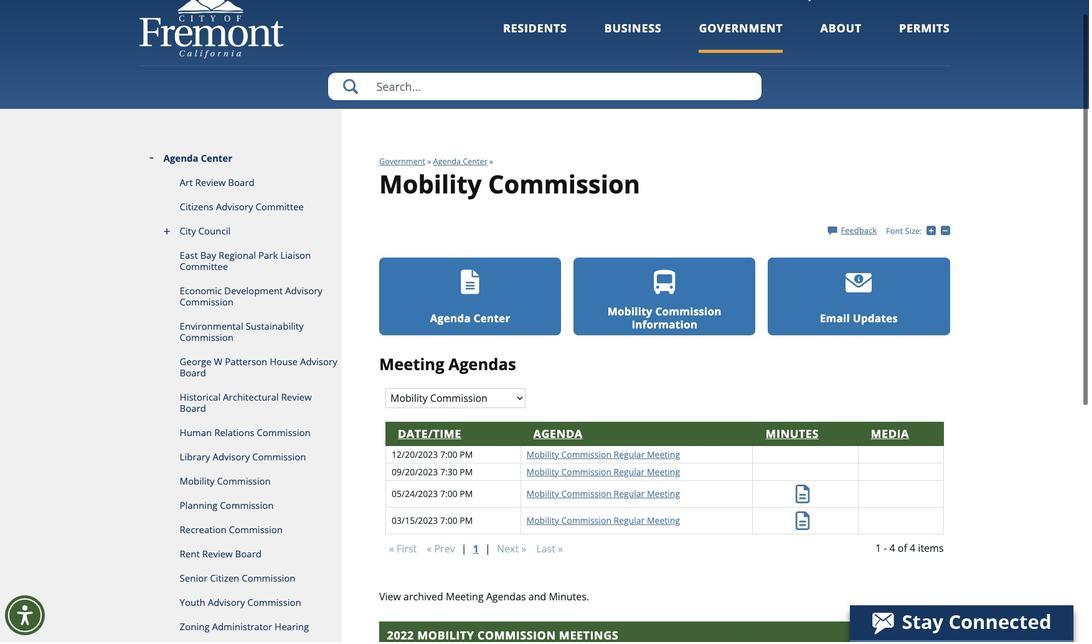 Task type: locate. For each thing, give the bounding box(es) containing it.
review right art at the top of the page
[[195, 176, 226, 189]]

font size:
[[886, 225, 922, 237]]

and
[[529, 590, 546, 604]]

recreation commission link
[[139, 518, 342, 542]]

environmental sustainability commission
[[180, 320, 304, 344]]

minutes link
[[766, 426, 819, 441]]

file lines image
[[457, 270, 483, 296]]

pm up 09/20/2023 7:30 pm
[[460, 449, 473, 461]]

pm for 03/15/2023 7:00 pm
[[460, 515, 473, 527]]

board down recreation commission link at the left of page
[[235, 548, 262, 560]]

7:00
[[440, 449, 457, 461], [440, 488, 457, 500], [440, 515, 457, 527]]

historical architectural review board link
[[139, 385, 342, 421]]

regular
[[614, 449, 645, 461], [614, 466, 645, 478], [614, 488, 645, 500], [614, 515, 645, 527]]

1 horizontal spatial government link
[[699, 21, 783, 53]]

3 regular from the top
[[614, 488, 645, 500]]

1 horizontal spatial agenda center
[[430, 311, 510, 326]]

advisory down liaison
[[285, 285, 322, 297]]

1 mobility commission regular meeting from the top
[[527, 449, 680, 461]]

1 horizontal spatial |
[[485, 542, 491, 556]]

pm up 1 link
[[460, 515, 473, 527]]

meeting
[[379, 354, 444, 375], [647, 449, 680, 461], [647, 466, 680, 478], [647, 488, 680, 500], [647, 515, 680, 527], [446, 590, 484, 604]]

pm for 12/20/2023 7:00 pm
[[460, 449, 473, 461]]

4 mobility commission regular meeting from the top
[[527, 515, 680, 527]]

mobility commission regular meeting link for 05/24/2023 7:00 pm
[[527, 488, 680, 500]]

1 7:00 from the top
[[440, 449, 457, 461]]

2 vertical spatial review
[[202, 548, 233, 560]]

- right +
[[950, 225, 953, 236]]

review up citizen
[[202, 548, 233, 560]]

committee inside east bay regional park liaison committee
[[180, 260, 228, 273]]

center right »
[[463, 156, 487, 167]]

1 left of
[[875, 541, 881, 555]]

rent review board link
[[139, 542, 342, 567]]

7:00 down 05/24/2023 7:00 pm
[[440, 515, 457, 527]]

east bay regional park liaison committee link
[[139, 243, 342, 279]]

meeting for 12/20/2023 7:00 pm
[[647, 449, 680, 461]]

pm down 09/20/2023 7:30 pm
[[460, 488, 473, 500]]

city council
[[180, 225, 231, 237]]

»
[[427, 156, 431, 167]]

human relations commission
[[180, 427, 311, 439]]

1
[[875, 541, 881, 555], [473, 542, 479, 556]]

0 horizontal spatial -
[[884, 541, 887, 555]]

agenda center down file lines icon at the left top
[[430, 311, 510, 326]]

0 horizontal spatial committee
[[180, 260, 228, 273]]

board inside historical architectural review board
[[180, 402, 206, 415]]

1 horizontal spatial 4
[[910, 541, 915, 555]]

| right 1 link
[[485, 542, 491, 556]]

review inside historical architectural review board
[[281, 391, 312, 404]]

committee
[[255, 201, 304, 213], [180, 260, 228, 273]]

pm right 7:30 at left bottom
[[460, 466, 473, 478]]

advisory down relations
[[213, 451, 250, 463]]

agenda center
[[163, 152, 232, 164], [430, 311, 510, 326]]

1 mobility commission regular meeting link from the top
[[527, 449, 680, 461]]

-
[[950, 225, 953, 236], [884, 541, 887, 555]]

7:00 for 03/15/2023
[[440, 515, 457, 527]]

review down house
[[281, 391, 312, 404]]

board inside art review board link
[[228, 176, 255, 189]]

advisory inside "george w patterson house advisory board"
[[300, 356, 337, 368]]

mobility commission regular meeting for 03/15/2023 7:00 pm
[[527, 515, 680, 527]]

0 horizontal spatial 1
[[473, 542, 479, 556]]

2 pm from the top
[[460, 466, 473, 478]]

agenda
[[163, 152, 198, 164], [433, 156, 461, 167], [430, 311, 471, 326], [533, 426, 583, 441]]

1 horizontal spatial committee
[[255, 201, 304, 213]]

4
[[890, 541, 895, 555], [910, 541, 915, 555]]

board up historical
[[180, 367, 206, 379]]

+ link
[[927, 225, 941, 236]]

0 vertical spatial government link
[[699, 21, 783, 53]]

1 regular from the top
[[614, 449, 645, 461]]

committee down art review board link
[[255, 201, 304, 213]]

agenda link
[[533, 426, 583, 441]]

4 mobility commission regular meeting link from the top
[[527, 515, 680, 527]]

about link
[[820, 21, 862, 53]]

commission inside environmental sustainability commission
[[180, 331, 233, 344]]

| left 1 link
[[461, 542, 467, 556]]

2 7:00 from the top
[[440, 488, 457, 500]]

05/24/2023
[[392, 488, 438, 500]]

george w patterson house advisory board
[[180, 356, 337, 379]]

business
[[604, 21, 662, 35]]

1 vertical spatial -
[[884, 541, 887, 555]]

agenda center up art at the top of the page
[[163, 152, 232, 164]]

regional
[[219, 249, 256, 262]]

agenda center link
[[139, 146, 342, 171], [433, 156, 487, 167], [379, 258, 561, 336]]

advisory for youth advisory commission
[[208, 597, 245, 609]]

advisory down art review board link
[[216, 201, 253, 213]]

advisory down citizen
[[208, 597, 245, 609]]

0 horizontal spatial |
[[461, 542, 467, 556]]

stay connected image
[[850, 606, 1072, 641]]

review
[[195, 176, 226, 189], [281, 391, 312, 404], [202, 548, 233, 560]]

board up citizens advisory committee
[[228, 176, 255, 189]]

2 vertical spatial 7:00
[[440, 515, 457, 527]]

1 pm from the top
[[460, 449, 473, 461]]

7:00 down 7:30 at left bottom
[[440, 488, 457, 500]]

development
[[224, 285, 283, 297]]

review for art review board
[[195, 176, 226, 189]]

3 mobility commission regular meeting link from the top
[[527, 488, 680, 500]]

advisory inside economic development advisory commission
[[285, 285, 322, 297]]

7:00 for 05/24/2023
[[440, 488, 457, 500]]

agenda center inside columnusercontrol3 main content
[[430, 311, 510, 326]]

center up the art review board
[[201, 152, 232, 164]]

mobility commission
[[180, 475, 271, 488]]

commission inside government » agenda center mobility commission
[[488, 167, 640, 201]]

7:00 for 12/20/2023
[[440, 449, 457, 461]]

0 vertical spatial agenda center
[[163, 152, 232, 164]]

board up human
[[180, 402, 206, 415]]

4 left of
[[890, 541, 895, 555]]

subscribe image
[[846, 273, 872, 293]]

0 vertical spatial -
[[950, 225, 953, 236]]

0 horizontal spatial government
[[379, 156, 425, 167]]

3 mobility commission regular meeting from the top
[[527, 488, 680, 500]]

regular for 03/15/2023 7:00 pm
[[614, 515, 645, 527]]

1 vertical spatial 7:00
[[440, 488, 457, 500]]

1 vertical spatial agenda center
[[430, 311, 510, 326]]

library advisory commission link
[[139, 445, 342, 470]]

3 pm from the top
[[460, 488, 473, 500]]

0 vertical spatial 7:00
[[440, 449, 457, 461]]

|
[[461, 542, 467, 556], [485, 542, 491, 556]]

youth advisory commission link
[[139, 591, 342, 615]]

7:00 up 7:30 at left bottom
[[440, 449, 457, 461]]

archived
[[404, 590, 443, 604]]

art review board
[[180, 176, 255, 189]]

youth advisory commission
[[180, 597, 301, 609]]

mobility commission regular meeting link
[[527, 449, 680, 461], [527, 466, 680, 478], [527, 488, 680, 500], [527, 515, 680, 527]]

0 horizontal spatial 4
[[890, 541, 895, 555]]

regular for 09/20/2023 7:30 pm
[[614, 466, 645, 478]]

3 7:00 from the top
[[440, 515, 457, 527]]

east
[[180, 249, 198, 262]]

view archived meeting agendas and minutes.
[[379, 590, 589, 604]]

committee up economic
[[180, 260, 228, 273]]

zoning administrator hearing
[[180, 621, 309, 633]]

1 4 from the left
[[890, 541, 895, 555]]

1 vertical spatial review
[[281, 391, 312, 404]]

regular for 12/20/2023 7:00 pm
[[614, 449, 645, 461]]

center inside government » agenda center mobility commission
[[463, 156, 487, 167]]

mobility
[[379, 167, 482, 201], [608, 305, 652, 319], [527, 449, 559, 461], [527, 466, 559, 478], [180, 475, 215, 488], [527, 488, 559, 500], [527, 515, 559, 527]]

advisory right house
[[300, 356, 337, 368]]

1 vertical spatial agendas
[[486, 590, 526, 604]]

of
[[898, 541, 907, 555]]

05/24/2023 7:00 pm
[[392, 488, 473, 500]]

pm
[[460, 449, 473, 461], [460, 466, 473, 478], [460, 488, 473, 500], [460, 515, 473, 527]]

- left of
[[884, 541, 887, 555]]

government link
[[699, 21, 783, 53], [379, 156, 425, 167]]

2 mobility commission regular meeting from the top
[[527, 466, 680, 478]]

bay
[[200, 249, 216, 262]]

city
[[180, 225, 196, 237]]

1 vertical spatial government link
[[379, 156, 425, 167]]

4 regular from the top
[[614, 515, 645, 527]]

03/15/2023
[[392, 515, 438, 527]]

council
[[198, 225, 231, 237]]

2 mobility commission regular meeting link from the top
[[527, 466, 680, 478]]

human relations commission link
[[139, 421, 342, 445]]

- link
[[941, 225, 953, 236]]

feedback link
[[828, 225, 877, 236]]

commission
[[488, 167, 640, 201], [180, 296, 233, 308], [655, 305, 722, 319], [180, 331, 233, 344], [257, 427, 311, 439], [561, 449, 611, 461], [252, 451, 306, 463], [561, 466, 611, 478], [217, 475, 271, 488], [561, 488, 611, 500], [220, 499, 274, 512], [561, 515, 611, 527], [229, 524, 283, 536], [242, 572, 295, 585], [247, 597, 301, 609]]

4 pm from the top
[[460, 515, 473, 527]]

1 horizontal spatial government
[[699, 21, 783, 35]]

4 right of
[[910, 541, 915, 555]]

about
[[820, 21, 862, 35]]

mobility commission regular meeting link for 03/15/2023 7:00 pm
[[527, 515, 680, 527]]

mobility commission regular meeting for 09/20/2023 7:30 pm
[[527, 466, 680, 478]]

1 vertical spatial committee
[[180, 260, 228, 273]]

senior
[[180, 572, 208, 585]]

7:30
[[440, 466, 457, 478]]

1 | from the left
[[461, 542, 467, 556]]

mobility commission regular meeting link for 12/20/2023 7:00 pm
[[527, 449, 680, 461]]

government inside government » agenda center mobility commission
[[379, 156, 425, 167]]

1 horizontal spatial -
[[950, 225, 953, 236]]

2 regular from the top
[[614, 466, 645, 478]]

meeting for 05/24/2023 7:00 pm
[[647, 488, 680, 500]]

email updates link
[[768, 258, 950, 336]]

0 vertical spatial government
[[699, 21, 783, 35]]

1 vertical spatial government
[[379, 156, 425, 167]]

0 vertical spatial review
[[195, 176, 226, 189]]

1 up view archived meeting agendas and minutes.
[[473, 542, 479, 556]]

zoning
[[180, 621, 210, 633]]

park
[[258, 249, 278, 262]]

12/20/2023 7:00 pm
[[392, 449, 473, 461]]

board
[[228, 176, 255, 189], [180, 367, 206, 379], [180, 402, 206, 415], [235, 548, 262, 560]]

government
[[699, 21, 783, 35], [379, 156, 425, 167]]



Task type: vqa. For each thing, say whether or not it's contained in the screenshot.
topmost identifies
no



Task type: describe. For each thing, give the bounding box(es) containing it.
government for government
[[699, 21, 783, 35]]

liaison
[[280, 249, 311, 262]]

recreation
[[180, 524, 226, 536]]

+
[[936, 225, 941, 236]]

government » agenda center mobility commission
[[379, 156, 640, 201]]

font
[[886, 225, 903, 237]]

email
[[820, 311, 850, 326]]

mobility inside the mobility commission information
[[608, 305, 652, 319]]

commission inside economic development advisory commission
[[180, 296, 233, 308]]

09/20/2023
[[392, 466, 438, 478]]

library
[[180, 451, 210, 463]]

administrator
[[212, 621, 272, 633]]

environmental
[[180, 320, 243, 333]]

business link
[[604, 21, 662, 53]]

senior citizen commission link
[[139, 567, 342, 591]]

zoning administrator hearing link
[[139, 615, 342, 640]]

media link
[[871, 426, 909, 441]]

mobility commission regular meeting for 05/24/2023 7:00 pm
[[527, 488, 680, 500]]

sustainability
[[246, 320, 304, 333]]

0 vertical spatial agendas
[[448, 354, 516, 375]]

0 horizontal spatial agenda center
[[163, 152, 232, 164]]

planning commission
[[180, 499, 274, 512]]

meeting agendas
[[379, 354, 516, 375]]

permits link
[[899, 21, 950, 53]]

1 link
[[469, 541, 483, 557]]

architectural
[[223, 391, 279, 404]]

0 vertical spatial committee
[[255, 201, 304, 213]]

senior citizen commission
[[180, 572, 295, 585]]

items
[[918, 541, 944, 555]]

2 4 from the left
[[910, 541, 915, 555]]

regular for 05/24/2023 7:00 pm
[[614, 488, 645, 500]]

minutes
[[766, 426, 819, 441]]

government for government » agenda center mobility commission
[[379, 156, 425, 167]]

view
[[379, 590, 401, 604]]

agenda inside government » agenda center mobility commission
[[433, 156, 461, 167]]

patterson
[[225, 356, 267, 368]]

meeting for 03/15/2023 7:00 pm
[[647, 515, 680, 527]]

pm for 05/24/2023 7:00 pm
[[460, 488, 473, 500]]

rent
[[180, 548, 200, 560]]

historical architectural review board
[[180, 391, 312, 415]]

commission inside the mobility commission information
[[655, 305, 722, 319]]

recreation commission
[[180, 524, 283, 536]]

font size: link
[[886, 225, 922, 237]]

0 horizontal spatial government link
[[379, 156, 425, 167]]

09/20/2023 7:30 pm
[[392, 466, 473, 478]]

03/15/2023 7:00 pm
[[392, 515, 473, 527]]

email updates
[[820, 311, 898, 326]]

columnusercontrol3 main content
[[342, 109, 956, 643]]

east bay regional park liaison committee
[[180, 249, 311, 273]]

media
[[871, 426, 909, 441]]

economic development advisory commission link
[[139, 279, 342, 314]]

relations
[[214, 427, 254, 439]]

city council link
[[139, 219, 342, 243]]

1 - 4 of 4 items
[[875, 541, 944, 555]]

Search text field
[[328, 73, 761, 100]]

date/time
[[398, 426, 461, 441]]

12/20/2023
[[392, 449, 438, 461]]

art
[[180, 176, 193, 189]]

2 | from the left
[[485, 542, 491, 556]]

size:
[[905, 225, 922, 237]]

mobility commission link
[[139, 470, 342, 494]]

library advisory commission
[[180, 451, 306, 463]]

review for rent review board
[[202, 548, 233, 560]]

george
[[180, 356, 211, 368]]

mobility commission information
[[608, 305, 722, 332]]

pm for 09/20/2023 7:30 pm
[[460, 466, 473, 478]]

rent review board
[[180, 548, 262, 560]]

advisory for library advisory commission
[[213, 451, 250, 463]]

information
[[632, 318, 697, 332]]

1 horizontal spatial 1
[[875, 541, 881, 555]]

economic
[[180, 285, 222, 297]]

updates
[[853, 311, 898, 326]]

feedback
[[841, 225, 877, 236]]

planning commission link
[[139, 494, 342, 518]]

permits
[[899, 21, 950, 35]]

citizens advisory committee link
[[139, 195, 342, 219]]

mobility commission regular meeting link for 09/20/2023 7:30 pm
[[527, 466, 680, 478]]

residents
[[503, 21, 567, 35]]

house
[[270, 356, 298, 368]]

mobility commission regular meeting for 12/20/2023 7:00 pm
[[527, 449, 680, 461]]

meeting for 09/20/2023 7:30 pm
[[647, 466, 680, 478]]

citizen
[[210, 572, 239, 585]]

board inside "george w patterson house advisory board"
[[180, 367, 206, 379]]

bus image
[[651, 270, 678, 296]]

date/time link
[[398, 426, 461, 441]]

center down file lines icon at the left top
[[474, 311, 510, 326]]

human
[[180, 427, 212, 439]]

environmental sustainability commission link
[[139, 314, 342, 350]]

youth
[[180, 597, 205, 609]]

citizens
[[180, 201, 213, 213]]

citizens advisory committee
[[180, 201, 304, 213]]

advisory for citizens advisory committee
[[216, 201, 253, 213]]

board inside rent review board link
[[235, 548, 262, 560]]

mobility commission information link
[[574, 258, 756, 336]]

historical
[[180, 391, 221, 404]]

hearing
[[275, 621, 309, 633]]

mobility inside government » agenda center mobility commission
[[379, 167, 482, 201]]

minutes.
[[549, 590, 589, 604]]

economic development advisory commission
[[180, 285, 322, 308]]



